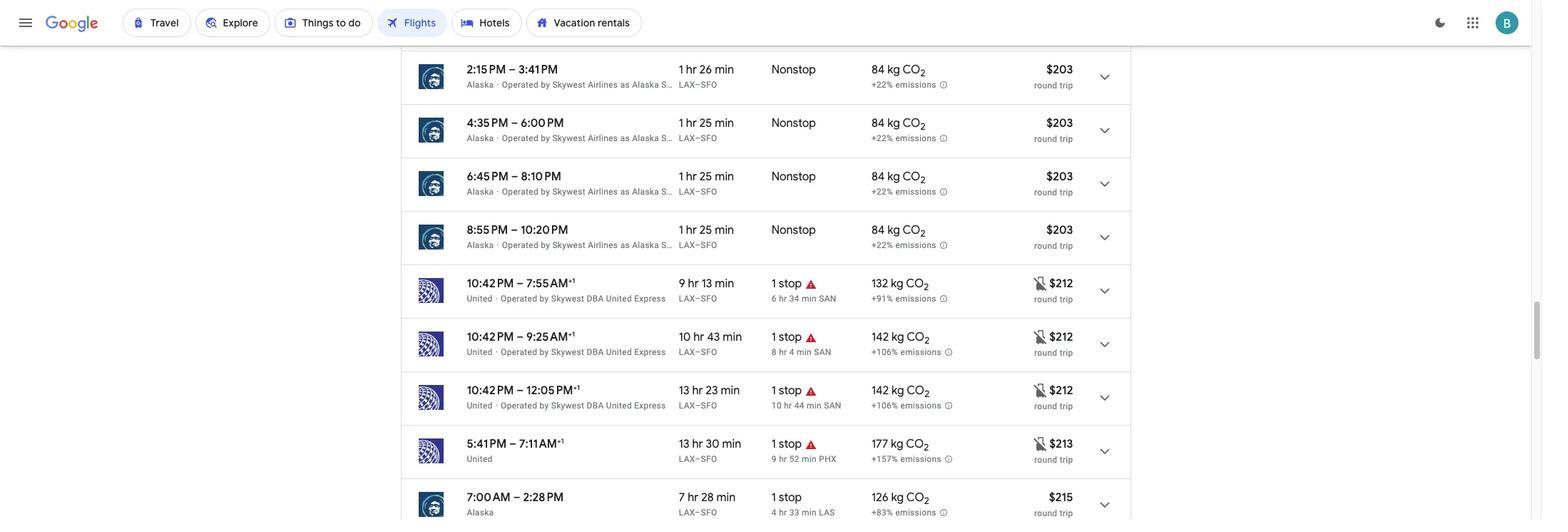 Task type: describe. For each thing, give the bounding box(es) containing it.
co for 10:42 pm – 12:05 pm + 1
[[907, 384, 925, 398]]

– inside 7 hr 28 min lax – sfo
[[695, 508, 701, 518]]

emissions for 10:42 pm – 12:05 pm + 1
[[901, 401, 942, 411]]

operated down leaves los angeles international airport at 10:42 pm on monday, november 20 and arrives at san francisco international airport at 9:25 am on tuesday, november 21. element
[[501, 347, 537, 357]]

4 for stop
[[772, 508, 777, 518]]

1 stop for 13 hr 23 min
[[772, 384, 802, 398]]

1 stop flight. element for 10 hr 43 min
[[772, 330, 802, 347]]

7:00 am – 2:28 pm alaska
[[467, 491, 564, 518]]

operated down 8:55 pm – 10:20 pm
[[502, 240, 539, 250]]

23
[[706, 384, 718, 398]]

5:41 pm – 7:11 am + 1
[[467, 437, 564, 452]]

2:15 pm
[[467, 63, 506, 77]]

stop for 13 hr 23 min
[[779, 384, 802, 398]]

142 for 13 hr 23 min
[[872, 384, 889, 398]]

1:31 pm
[[526, 9, 563, 24]]

$203 for 6:45 pm – 8:10 pm
[[1047, 170, 1073, 184]]

2 for 10:42 pm – 7:55 am + 1
[[924, 281, 929, 293]]

express for 9
[[634, 294, 666, 304]]

13 hr 30 min lax – sfo
[[679, 437, 742, 465]]

2 for 10:42 pm – 9:25 am + 1
[[925, 335, 930, 347]]

+22% for 3:41 pm
[[872, 80, 893, 90]]

sfo for 10:42 pm – 7:55 am + 1
[[701, 294, 717, 304]]

8 hr 4 min san
[[772, 347, 832, 357]]

$213
[[1050, 437, 1073, 452]]

round trip for 10 hr 43 min
[[1035, 348, 1073, 358]]

9 hr 52 min phx
[[772, 455, 837, 465]]

6:45 pm – 8:10 pm
[[467, 170, 562, 184]]

8:10 pm
[[521, 170, 562, 184]]

flight details. leaves los angeles international airport at 7:00 am on monday, november 20 and arrives at san francisco international airport at 2:28 pm on monday, november 20. image
[[1088, 488, 1122, 519]]

5 round from the top
[[1035, 295, 1058, 305]]

8
[[772, 347, 777, 357]]

by down 9:25 am
[[540, 347, 549, 357]]

 image for 7:55 am
[[496, 294, 498, 304]]

las
[[819, 508, 835, 518]]

177
[[872, 437, 888, 452]]

by down 3:41 pm 'text field'
[[541, 80, 550, 90]]

8:55 pm
[[467, 223, 508, 238]]

4:35 pm – 6:00 pm
[[467, 116, 564, 131]]

6:45 pm
[[467, 170, 509, 184]]

1 round from the top
[[1035, 81, 1058, 91]]

Departure time: 12:05 PM. text field
[[467, 9, 514, 24]]

leaves los angeles international airport at 10:42 pm on monday, november 20 and arrives at san francisco international airport at 9:25 am on tuesday, november 21. element
[[467, 330, 575, 345]]

13 hr 23 min lax – sfo
[[679, 384, 740, 411]]

hr inside 1 hr 26 min lax – sfo
[[686, 63, 697, 77]]

sfo for 5:41 pm – 7:11 am + 1
[[701, 455, 717, 465]]

10:42 pm for 12:05 pm
[[467, 384, 514, 398]]

212 US dollars text field
[[1050, 277, 1073, 291]]

2 trip from the top
[[1060, 134, 1073, 144]]

kg for 4:35 pm – 6:00 pm
[[888, 116, 900, 131]]

84 kg co 2 for 6:00 pm
[[872, 116, 926, 133]]

as for 10:20 pm
[[620, 240, 630, 250]]

flight details. leaves los angeles international airport at 10:42 pm on monday, november 20 and arrives at san francisco international airport at 9:25 am on tuesday, november 21. image
[[1088, 328, 1122, 362]]

– inside 5:41 pm – 7:11 am + 1
[[509, 437, 517, 452]]

10 for 43
[[679, 330, 691, 345]]

operated down 'leaves los angeles international airport at 2:15 pm on monday, november 20 and arrives at san francisco international airport at 3:41 pm on monday, november 20.' element
[[502, 80, 539, 90]]

212 US dollars text field
[[1050, 330, 1073, 345]]

+22% emissions for 8:10 pm
[[872, 187, 937, 197]]

– inside 7:00 am – 2:28 pm alaska
[[514, 491, 521, 505]]

$203 for 4:35 pm – 6:00 pm
[[1047, 116, 1073, 131]]

skywest for 6:00 pm
[[662, 133, 696, 143]]

+ for 7:55 am
[[568, 276, 572, 285]]

airlines for 8:10 pm
[[588, 187, 618, 197]]

skywest down 3:41 pm
[[553, 80, 586, 90]]

as for 1:31 pm
[[620, 26, 630, 36]]

kg for 10:42 pm – 9:25 am + 1
[[892, 330, 905, 345]]

$215 round trip
[[1035, 491, 1073, 519]]

as for 6:00 pm
[[620, 133, 630, 143]]

by down 7:55 am
[[540, 294, 549, 304]]

– inside 9 hr 13 min lax – sfo
[[695, 294, 701, 304]]

– inside 13 hr 30 min lax – sfo
[[695, 455, 701, 465]]

hr inside 13 hr 23 min lax – sfo
[[692, 384, 703, 398]]

3 round from the top
[[1035, 188, 1058, 198]]

skywest for 10:20 pm
[[662, 240, 696, 250]]

2 for 4:35 pm – 6:00 pm
[[921, 121, 926, 133]]

1 stop 4 hr 33 min las
[[772, 491, 835, 518]]

+22% for 8:10 pm
[[872, 187, 893, 197]]

san for 10 hr 43 min
[[814, 347, 832, 357]]

8:55 pm – 10:20 pm
[[467, 223, 568, 238]]

layover (1 of 1) is a 4 hr 33 min layover at harry reid international airport in las vegas. element
[[772, 507, 865, 519]]

round trip for 13 hr 30 min
[[1035, 455, 1073, 465]]

by down arrival time: 6:00 pm. text field
[[541, 133, 550, 143]]

12:05 pm – 1:31 pm
[[467, 9, 563, 24]]

co for 5:41 pm – 7:11 am + 1
[[906, 437, 924, 452]]

nonstop for 8:10 pm
[[772, 170, 816, 184]]

126 kg co 2
[[872, 491, 930, 507]]

airlines for 10:20 pm
[[588, 240, 618, 250]]

3:41 pm
[[519, 63, 558, 77]]

sfo inside 7 hr 28 min lax – sfo
[[701, 508, 717, 518]]

212 US dollars text field
[[1050, 384, 1073, 398]]

stop for 13 hr 30 min
[[779, 437, 802, 452]]

Arrival time: 9:25 AM on  Tuesday, November 21. text field
[[527, 330, 575, 345]]

+ for 12:05 pm
[[573, 383, 577, 392]]

lax for 6:45 pm – 8:10 pm
[[679, 187, 695, 197]]

layover (1 of 1) is a 6 hr 34 min overnight layover at san diego international airport in san diego. element
[[772, 293, 865, 305]]

Departure time: 7:00 AM. text field
[[467, 491, 511, 505]]

2 inside 126 kg co 2
[[925, 495, 930, 507]]

+83% emissions
[[872, 508, 937, 518]]

2:28 pm
[[523, 491, 564, 505]]

6:00 pm
[[521, 116, 564, 131]]

2 for 5:41 pm – 7:11 am + 1
[[924, 442, 929, 454]]

hr inside 9 hr 13 min lax – sfo
[[688, 277, 699, 291]]

Arrival time: 1:31 PM. text field
[[526, 9, 563, 24]]

8 round from the top
[[1035, 455, 1058, 465]]

Arrival time: 3:41 PM. text field
[[519, 63, 558, 77]]

+91%
[[872, 294, 893, 304]]

nonstop for 10:20 pm
[[772, 223, 816, 238]]

26
[[700, 63, 712, 77]]

skywest down arrival time: 7:55 am on  tuesday, november 21. text field
[[551, 294, 585, 304]]

7
[[679, 491, 685, 505]]

6 round from the top
[[1035, 348, 1058, 358]]

5:41 pm
[[467, 437, 507, 452]]

4 round from the top
[[1035, 241, 1058, 251]]

san for 13 hr 23 min
[[824, 401, 842, 411]]

2 round from the top
[[1035, 134, 1058, 144]]

10:42 pm for 7:55 am
[[467, 277, 514, 291]]

express for 13
[[634, 401, 666, 411]]

emissions for 5:41 pm – 7:11 am + 1
[[901, 455, 942, 465]]

nonstop flight. element for 10:20 pm
[[772, 223, 816, 240]]

stop inside "1 stop 4 hr 33 min las"
[[779, 491, 802, 505]]

1 hr 25 min lax – sfo for 8:10 pm
[[679, 170, 734, 197]]

operated down leaves los angeles international airport at 10:42 pm on monday, november 20 and arrives at san francisco international airport at 12:05 pm on tuesday, november 21. element
[[501, 401, 537, 411]]

1 inside 5:41 pm – 7:11 am + 1
[[561, 437, 564, 446]]

8 trip from the top
[[1060, 455, 1073, 465]]

7:55 am
[[527, 277, 568, 291]]

Arrival time: 12:05 PM on  Tuesday, November 21. text field
[[527, 383, 580, 398]]

– inside 10:42 pm – 7:55 am + 1
[[517, 277, 524, 291]]

1 stop flight. element for 9 hr 13 min
[[772, 277, 802, 293]]

+106% emissions for 13 hr 23 min
[[872, 401, 942, 411]]

min inside 13 hr 23 min lax – sfo
[[721, 384, 740, 398]]

7 trip from the top
[[1060, 402, 1073, 412]]

lax for 10:42 pm – 12:05 pm + 1
[[679, 401, 695, 411]]

10:42 pm – 7:55 am + 1
[[467, 276, 575, 291]]

hr inside 13 hr 30 min lax – sfo
[[692, 437, 703, 452]]

skywest down 6:00 pm
[[553, 133, 586, 143]]

1 inside 10:42 pm – 7:55 am + 1
[[572, 276, 575, 285]]

10 hr 44 min san
[[772, 401, 842, 411]]

min inside the layover (1 of 1) is a 6 hr 34 min overnight layover at san diego international airport in san diego. element
[[802, 294, 817, 304]]

52
[[790, 455, 800, 465]]

7:11 am
[[519, 437, 557, 452]]

10:42 pm – 12:05 pm + 1
[[467, 383, 580, 398]]

7:00 am
[[467, 491, 511, 505]]

alaska inside 7:00 am – 2:28 pm alaska
[[467, 508, 494, 518]]

flight details. leaves los angeles international airport at 8:55 pm on monday, november 20 and arrives at san francisco international airport at 10:20 pm on monday, november 20. image
[[1088, 220, 1122, 255]]

177 kg co 2
[[872, 437, 929, 454]]

+22% for 6:00 pm
[[872, 134, 893, 144]]

1 inside 10:42 pm – 9:25 am + 1
[[572, 330, 575, 339]]

express for 10
[[634, 347, 666, 357]]

203 us dollars text field for 10:20 pm
[[1047, 223, 1073, 238]]

3 trip from the top
[[1060, 188, 1073, 198]]

total duration 13 hr 30 min. element
[[679, 437, 772, 454]]

+106% for 10 hr 43 min
[[872, 348, 898, 358]]

$203 for 8:55 pm – 10:20 pm
[[1047, 223, 1073, 238]]

30
[[706, 437, 720, 452]]

9 for 13
[[679, 277, 686, 291]]

emissions for 2:15 pm – 3:41 pm
[[896, 80, 937, 90]]

departure time: 10:42 pm. text field for 9:25 am
[[467, 330, 514, 345]]

kg for 8:55 pm – 10:20 pm
[[888, 223, 900, 238]]

4:35 pm
[[467, 116, 508, 131]]

Arrival time: 6:00 PM. text field
[[521, 116, 564, 131]]

6 hr 34 min san
[[772, 294, 837, 304]]

emissions for 6:45 pm – 8:10 pm
[[896, 187, 937, 197]]

25 for 4:35 pm – 6:00 pm
[[700, 116, 712, 131]]

leaves los angeles international airport at 10:42 pm on monday, november 20 and arrives at san francisco international airport at 7:55 am on tuesday, november 21. element
[[467, 276, 575, 291]]

layover (1 of 1) is a 10 hr 44 min overnight layover at san diego international airport in san diego. element
[[772, 400, 865, 412]]

flight details. leaves los angeles international airport at 10:42 pm on monday, november 20 and arrives at san francisco international airport at 12:05 pm on tuesday, november 21. image
[[1088, 381, 1122, 415]]

– inside 10 hr 43 min lax – sfo
[[695, 347, 701, 357]]

sfo for 8:55 pm – 10:20 pm
[[701, 240, 717, 250]]

min inside 10 hr 43 min lax – sfo
[[723, 330, 742, 345]]

hr inside "element"
[[779, 455, 787, 465]]

flight details. leaves los angeles international airport at 10:42 pm on monday, november 20 and arrives at san francisco international airport at 7:55 am on tuesday, november 21. image
[[1088, 274, 1122, 308]]

Departure time: 6:45 PM. text field
[[467, 170, 509, 184]]

84 for 10:20 pm
[[872, 223, 885, 238]]

1 inside 1 hr 26 min lax – sfo
[[679, 63, 684, 77]]

33
[[790, 508, 800, 518]]

+83%
[[872, 508, 893, 518]]

$203 round trip for 6:00 pm
[[1035, 116, 1073, 144]]

142 kg co 2 for 13 hr 23 min
[[872, 384, 930, 400]]

operated by skywest dba united express for 9:25 am
[[501, 347, 666, 357]]

flight details. leaves los angeles international airport at 5:41 pm on monday, november 20 and arrives at san francisco international airport at 7:11 am on tuesday, november 21. image
[[1088, 435, 1122, 469]]

84 for 6:00 pm
[[872, 116, 885, 131]]

skywest down the arrival time: 8:10 pm. text field
[[553, 187, 586, 197]]

1 inside "1 stop 4 hr 33 min las"
[[772, 491, 776, 505]]

leaves los angeles international airport at 4:35 pm on monday, november 20 and arrives at san francisco international airport at 6:00 pm on monday, november 20. element
[[467, 116, 564, 131]]



Task type: vqa. For each thing, say whether or not it's contained in the screenshot.

no



Task type: locate. For each thing, give the bounding box(es) containing it.
1 stop flight. element
[[772, 277, 802, 293], [772, 330, 802, 347], [772, 384, 802, 400], [772, 437, 802, 454], [772, 491, 802, 507]]

2:15 pm – 3:41 pm
[[467, 63, 558, 77]]

4 +22% from the top
[[872, 241, 893, 251]]

$212 left flight details. leaves los angeles international airport at 10:42 pm on monday, november 20 and arrives at san francisco international airport at 9:25 am on tuesday, november 21. icon
[[1050, 330, 1073, 345]]

1 vertical spatial total duration 1 hr 25 min. element
[[679, 170, 772, 186]]

skywest down '10:20 pm'
[[553, 240, 586, 250]]

3 25 from the top
[[700, 223, 712, 238]]

sfo for 10:42 pm – 12:05 pm + 1
[[701, 401, 717, 411]]

operated by skywest dba united express for 12:05 pm
[[501, 401, 666, 411]]

leaves los angeles international airport at 12:05 pm on monday, november 20 and arrives at san francisco international airport at 1:31 pm on monday, november 20. element
[[467, 9, 563, 24]]

2 vertical spatial this price for this flight doesn't include overhead bin access. if you need a carry-on bag, use the bags filter to update prices. image
[[1033, 436, 1050, 453]]

san inside the layover (1 of 1) is a 6 hr 34 min overnight layover at san diego international airport in san diego. element
[[819, 294, 837, 304]]

round down $215
[[1035, 509, 1058, 519]]

by down arrival time: 12:05 pm on  tuesday, november 21. text box
[[540, 401, 549, 411]]

hr
[[686, 63, 697, 77], [686, 116, 697, 131], [686, 170, 697, 184], [686, 223, 697, 238], [688, 277, 699, 291], [779, 294, 787, 304], [694, 330, 705, 345], [779, 347, 787, 357], [692, 384, 703, 398], [784, 401, 792, 411], [692, 437, 703, 452], [779, 455, 787, 465], [688, 491, 699, 505], [779, 508, 787, 518]]

2 vertical spatial 25
[[700, 223, 712, 238]]

total duration 1 hr 25 min. element for 8:10 pm
[[679, 170, 772, 186]]

1 vertical spatial san
[[814, 347, 832, 357]]

stop up 34
[[779, 277, 802, 291]]

leaves los angeles international airport at 2:15 pm on monday, november 20 and arrives at san francisco international airport at 3:41 pm on monday, november 20. element
[[467, 63, 558, 77]]

2 vertical spatial san
[[824, 401, 842, 411]]

by down arrival time: 10:20 pm. text field
[[541, 240, 550, 250]]

2 $212 from the top
[[1050, 330, 1073, 345]]

min inside layover (1 of 1) is a 9 hr 52 min overnight layover at phoenix sky harbor international airport in phoenix. "element"
[[802, 455, 817, 465]]

leaves los angeles international airport at 6:45 pm on monday, november 20 and arrives at san francisco international airport at 8:10 pm on monday, november 20. element
[[467, 170, 562, 184]]

4 right 8
[[790, 347, 795, 357]]

0 vertical spatial +106% emissions
[[872, 348, 942, 358]]

203 US dollars text field
[[1047, 170, 1073, 184], [1047, 223, 1073, 238]]

10:42 pm inside 10:42 pm – 9:25 am + 1
[[467, 330, 514, 345]]

san right 34
[[819, 294, 837, 304]]

2 express from the top
[[634, 347, 666, 357]]

3 +22% emissions from the top
[[872, 187, 937, 197]]

express left 10 hr 43 min lax – sfo on the left bottom of the page
[[634, 347, 666, 357]]

operated by skywest dba united express down arrival time: 12:05 pm on  tuesday, november 21. text box
[[501, 401, 666, 411]]

total duration 1 hr 25 min. element for 6:00 pm
[[679, 116, 772, 133]]

4 lax from the top
[[679, 240, 695, 250]]

1 horizontal spatial 12:05 pm
[[527, 384, 573, 398]]

13
[[702, 277, 712, 291], [679, 384, 690, 398], [679, 437, 690, 452]]

$212
[[1050, 277, 1073, 291], [1050, 330, 1073, 345], [1050, 384, 1073, 398]]

2 total duration 1 hr 25 min. element from the top
[[679, 170, 772, 186]]

1 vertical spatial 13
[[679, 384, 690, 398]]

9:25 am
[[527, 330, 568, 345]]

operated by skywest dba united express down arrival time: 7:55 am on  tuesday, november 21. text field
[[501, 294, 666, 304]]

4 inside "1 stop 4 hr 33 min las"
[[772, 508, 777, 518]]

min inside 9 hr 13 min lax – sfo
[[715, 277, 734, 291]]

$212 left flight details. leaves los angeles international airport at 10:42 pm on monday, november 20 and arrives at san francisco international airport at 7:55 am on tuesday, november 21. icon
[[1050, 277, 1073, 291]]

–
[[516, 9, 524, 24], [509, 63, 516, 77], [695, 80, 701, 90], [511, 116, 518, 131], [695, 133, 701, 143], [511, 170, 518, 184], [695, 187, 701, 197], [511, 223, 518, 238], [695, 240, 701, 250], [517, 277, 524, 291], [695, 294, 701, 304], [517, 330, 524, 345], [695, 347, 701, 357], [517, 384, 524, 398], [695, 401, 701, 411], [509, 437, 517, 452], [695, 455, 701, 465], [514, 491, 521, 505], [695, 508, 701, 518]]

trip down 203 us dollars text box
[[1060, 134, 1073, 144]]

1 1 stop flight. element from the top
[[772, 277, 802, 293]]

4 +22% emissions from the top
[[872, 241, 937, 251]]

operated down leaves los angeles international airport at 6:45 pm on monday, november 20 and arrives at san francisco international airport at 8:10 pm on monday, november 20. element
[[502, 187, 539, 197]]

2 departure time: 10:42 pm. text field from the top
[[467, 330, 514, 345]]

Departure time: 10:42 PM. text field
[[467, 384, 514, 398]]

2 1 stop from the top
[[772, 330, 802, 345]]

0 vertical spatial 142
[[872, 330, 889, 345]]

airlines for 1:31 pm
[[588, 26, 618, 36]]

emissions for 10:42 pm – 7:55 am + 1
[[896, 294, 937, 304]]

2 vertical spatial operated by skywest dba united express
[[501, 401, 666, 411]]

1 vertical spatial 1 hr 25 min lax – sfo
[[679, 170, 734, 197]]

1 +106% from the top
[[872, 348, 898, 358]]

2 $203 round trip from the top
[[1035, 116, 1073, 144]]

sfo for 2:15 pm – 3:41 pm
[[701, 80, 717, 90]]

3 operated by skywest dba united express from the top
[[501, 401, 666, 411]]

operated by skywest airlines as alaska skywest for 8:55 pm – 10:20 pm
[[502, 240, 696, 250]]

this price for this flight doesn't include overhead bin access. if you need a carry-on bag, use the bags filter to update prices. image down this price for this flight doesn't include overhead bin access. if you need a carry-on bag, use the bags filter to update prices. icon
[[1033, 436, 1050, 453]]

sfo for 10:42 pm – 9:25 am + 1
[[701, 347, 717, 357]]

1 vertical spatial 203 us dollars text field
[[1047, 223, 1073, 238]]

+ inside 10:42 pm – 12:05 pm + 1
[[573, 383, 577, 392]]

+ inside 10:42 pm – 7:55 am + 1
[[568, 276, 572, 285]]

4 skywest from the top
[[662, 187, 696, 197]]

84 for 3:41 pm
[[872, 63, 885, 77]]

0 horizontal spatial 4
[[772, 508, 777, 518]]

126
[[872, 491, 889, 505]]

2 203 us dollars text field from the top
[[1047, 223, 1073, 238]]

4 round trip from the top
[[1035, 455, 1073, 465]]

3 lax from the top
[[679, 187, 695, 197]]

operated by skywest airlines as alaska skywest down arrival time: 6:00 pm. text field
[[502, 133, 696, 143]]

4 left "33"
[[772, 508, 777, 518]]

1 airlines from the top
[[588, 26, 618, 36]]

0 vertical spatial 12:05 pm
[[467, 9, 514, 24]]

 image down departure time: 10:42 pm. text field
[[496, 401, 498, 411]]

3 operated by skywest airlines as alaska skywest from the top
[[502, 133, 696, 143]]

10 left 43
[[679, 330, 691, 345]]

min inside layover (1 of 1) is a 10 hr 44 min overnight layover at san diego international airport in san diego. element
[[807, 401, 822, 411]]

84 kg co 2
[[872, 63, 926, 79], [872, 116, 926, 133], [872, 170, 926, 186], [872, 223, 926, 240]]

10
[[679, 330, 691, 345], [772, 401, 782, 411]]

9 lax from the top
[[679, 508, 695, 518]]

43
[[707, 330, 720, 345]]

0 vertical spatial $212
[[1050, 277, 1073, 291]]

operated by skywest airlines as alaska skywest for 4:35 pm – 6:00 pm
[[502, 133, 696, 143]]

$203 left flight details. leaves los angeles international airport at 8:55 pm on monday, november 20 and arrives at san francisco international airport at 10:20 pm on monday, november 20. icon
[[1047, 223, 1073, 238]]

express left 13 hr 23 min lax – sfo
[[634, 401, 666, 411]]

25 for 6:45 pm – 8:10 pm
[[700, 170, 712, 184]]

9 trip from the top
[[1060, 509, 1073, 519]]

10:42 pm down 8:55 pm
[[467, 277, 514, 291]]

departure time: 10:42 pm. text field up departure time: 10:42 pm. text field
[[467, 330, 514, 345]]

2 lax from the top
[[679, 133, 695, 143]]

3 84 kg co 2 from the top
[[872, 170, 926, 186]]

5 stop from the top
[[779, 491, 802, 505]]

san inside layover (1 of 1) is a 10 hr 44 min overnight layover at san diego international airport in san diego. element
[[824, 401, 842, 411]]

2
[[921, 67, 926, 79], [921, 121, 926, 133], [921, 174, 926, 186], [921, 228, 926, 240], [924, 281, 929, 293], [925, 335, 930, 347], [925, 388, 930, 400], [924, 442, 929, 454], [925, 495, 930, 507]]

$203 left flight details. leaves los angeles international airport at 2:15 pm on monday, november 20 and arrives at san francisco international airport at 3:41 pm on monday, november 20. image
[[1047, 63, 1073, 77]]

1 vertical spatial 25
[[700, 170, 712, 184]]

3 1 hr 25 min lax – sfo from the top
[[679, 223, 734, 250]]

1 vertical spatial 10
[[772, 401, 782, 411]]

10 hr 43 min lax – sfo
[[679, 330, 742, 357]]

lax inside 13 hr 23 min lax – sfo
[[679, 401, 695, 411]]

84 kg co 2 for 3:41 pm
[[872, 63, 926, 79]]

+157% emissions
[[872, 455, 942, 465]]

lax for 5:41 pm – 7:11 am + 1
[[679, 455, 695, 465]]

co for 2:15 pm – 3:41 pm
[[903, 63, 921, 77]]

layover (1 of 1) is a 9 hr 52 min overnight layover at phoenix sky harbor international airport in phoenix. element
[[772, 454, 865, 465]]

min inside 1 hr 26 min lax – sfo
[[715, 63, 734, 77]]

2 as from the top
[[620, 80, 630, 90]]

4 trip from the top
[[1060, 241, 1073, 251]]

+91% emissions
[[872, 294, 937, 304]]

stop up "33"
[[779, 491, 802, 505]]

+
[[568, 276, 572, 285], [568, 330, 572, 339], [573, 383, 577, 392], [557, 437, 561, 446]]

9 inside layover (1 of 1) is a 9 hr 52 min overnight layover at phoenix sky harbor international airport in phoenix. "element"
[[772, 455, 777, 465]]

0 vertical spatial total duration 1 hr 25 min. element
[[679, 116, 772, 133]]

trip down $213
[[1060, 455, 1073, 465]]

0 vertical spatial operated by skywest dba united express
[[501, 294, 666, 304]]

1 stop up 8
[[772, 330, 802, 345]]

operated by skywest airlines as alaska skywest down 8:10 pm
[[502, 187, 696, 197]]

1 1 stop from the top
[[772, 277, 802, 291]]

skywest for 3:41 pm
[[662, 80, 696, 90]]

1 vertical spatial 4
[[772, 508, 777, 518]]

5 trip from the top
[[1060, 295, 1073, 305]]

hr inside 10 hr 43 min lax – sfo
[[694, 330, 705, 345]]

min inside the layover (1 of 1) is a 8 hr 4 min overnight layover at san diego international airport in san diego. element
[[797, 347, 812, 357]]

+106% emissions for 10 hr 43 min
[[872, 348, 942, 358]]

by down the arrival time: 8:10 pm. text field
[[541, 187, 550, 197]]

4 84 from the top
[[872, 223, 885, 238]]

co inside 177 kg co 2
[[906, 437, 924, 452]]

sfo for 4:35 pm – 6:00 pm
[[701, 133, 717, 143]]

operated by skywest airlines as alaska skywest down '10:20 pm'
[[502, 240, 696, 250]]

6 trip from the top
[[1060, 348, 1073, 358]]

0 vertical spatial departure time: 10:42 pm. text field
[[467, 277, 514, 291]]

0 vertical spatial dba
[[587, 294, 604, 304]]

– inside 13 hr 23 min lax – sfo
[[695, 401, 701, 411]]

+22% emissions for 6:00 pm
[[872, 134, 937, 144]]

lax inside 10 hr 43 min lax – sfo
[[679, 347, 695, 357]]

0 vertical spatial san
[[819, 294, 837, 304]]

lax inside 13 hr 30 min lax – sfo
[[679, 455, 695, 465]]

round
[[1035, 81, 1058, 91], [1035, 134, 1058, 144], [1035, 188, 1058, 198], [1035, 241, 1058, 251], [1035, 295, 1058, 305], [1035, 348, 1058, 358], [1035, 402, 1058, 412], [1035, 455, 1058, 465], [1035, 509, 1058, 519]]

total duration 1 hr 25 min. element
[[679, 116, 772, 133], [679, 170, 772, 186], [679, 223, 772, 240]]

1 +22% emissions from the top
[[872, 80, 937, 90]]

total duration 7 hr 28 min. element
[[679, 491, 772, 507]]

stop up 44
[[779, 384, 802, 398]]

 image
[[496, 347, 498, 357]]

+106% emissions up 177 kg co 2
[[872, 401, 942, 411]]

by down the 1:31 pm
[[541, 26, 550, 36]]

skywest down "arrival time: 9:25 am on  tuesday, november 21." text field
[[551, 347, 585, 357]]

7 sfo from the top
[[701, 401, 717, 411]]

0 vertical spatial  image
[[496, 294, 498, 304]]

total duration 9 hr 13 min. element
[[679, 277, 772, 293]]

skywest down arrival time: 12:05 pm on  tuesday, november 21. text box
[[551, 401, 585, 411]]

$215
[[1049, 491, 1073, 505]]

united
[[467, 294, 493, 304], [606, 294, 632, 304], [467, 347, 493, 357], [606, 347, 632, 357], [467, 401, 493, 411], [606, 401, 632, 411], [467, 455, 493, 465]]

13 for 30
[[679, 437, 690, 452]]

0 horizontal spatial 9
[[679, 277, 686, 291]]

this price for this flight doesn't include overhead bin access. if you need a carry-on bag, use the bags filter to update prices. image for 142
[[1033, 329, 1050, 346]]

min
[[715, 63, 734, 77], [715, 116, 734, 131], [715, 170, 734, 184], [715, 223, 734, 238], [715, 277, 734, 291], [802, 294, 817, 304], [723, 330, 742, 345], [797, 347, 812, 357], [721, 384, 740, 398], [807, 401, 822, 411], [722, 437, 742, 452], [802, 455, 817, 465], [717, 491, 736, 505], [802, 508, 817, 518]]

operated by skywest airlines as alaska skywest
[[502, 26, 696, 36], [502, 80, 696, 90], [502, 133, 696, 143], [502, 187, 696, 197], [502, 240, 696, 250]]

co inside 132 kg co 2
[[906, 277, 924, 291]]

5 1 stop flight. element from the top
[[772, 491, 802, 507]]

213 US dollars text field
[[1050, 437, 1073, 452]]

3 skywest from the top
[[662, 133, 696, 143]]

34
[[790, 294, 800, 304]]

2 for 10:42 pm – 12:05 pm + 1
[[925, 388, 930, 400]]

sfo
[[701, 80, 717, 90], [701, 133, 717, 143], [701, 187, 717, 197], [701, 240, 717, 250], [701, 294, 717, 304], [701, 347, 717, 357], [701, 401, 717, 411], [701, 455, 717, 465], [701, 508, 717, 518]]

hr inside "1 stop 4 hr 33 min las"
[[779, 508, 787, 518]]

– inside 1 hr 26 min lax – sfo
[[695, 80, 701, 90]]

1 vertical spatial operated by skywest dba united express
[[501, 347, 666, 357]]

142 kg co 2
[[872, 330, 930, 347], [872, 384, 930, 400]]

trip down $212 text field
[[1060, 402, 1073, 412]]

co inside 126 kg co 2
[[907, 491, 925, 505]]

operated by skywest airlines as alaska skywest for 12:05 pm – 1:31 pm
[[502, 26, 696, 36]]

1 stop flight. element for 13 hr 23 min
[[772, 384, 802, 400]]

this price for this flight doesn't include overhead bin access. if you need a carry-on bag, use the bags filter to update prices. image
[[1033, 382, 1050, 399]]

1 stop flight. element for 13 hr 30 min
[[772, 437, 802, 454]]

3 round trip from the top
[[1035, 402, 1073, 412]]

lax for 10:42 pm – 9:25 am + 1
[[679, 347, 695, 357]]

0 horizontal spatial 10
[[679, 330, 691, 345]]

2 nonstop flight. element from the top
[[772, 116, 816, 133]]

total duration 10 hr 43 min. element
[[679, 330, 772, 347]]

203 US dollars text field
[[1047, 116, 1073, 131]]

nonstop for 6:00 pm
[[772, 116, 816, 131]]

Departure time: 10:42 PM. text field
[[467, 277, 514, 291], [467, 330, 514, 345]]

sfo inside 13 hr 23 min lax – sfo
[[701, 401, 717, 411]]

min inside 7 hr 28 min lax – sfo
[[717, 491, 736, 505]]

kg inside 177 kg co 2
[[891, 437, 904, 452]]

trip
[[1060, 81, 1073, 91], [1060, 134, 1073, 144], [1060, 188, 1073, 198], [1060, 241, 1073, 251], [1060, 295, 1073, 305], [1060, 348, 1073, 358], [1060, 402, 1073, 412], [1060, 455, 1073, 465], [1060, 509, 1073, 519]]

84
[[872, 63, 885, 77], [872, 116, 885, 131], [872, 170, 885, 184], [872, 223, 885, 238]]

0 vertical spatial 203 us dollars text field
[[1047, 170, 1073, 184]]

0 vertical spatial 1 hr 25 min lax – sfo
[[679, 116, 734, 143]]

1 +106% emissions from the top
[[872, 348, 942, 358]]

co for 4:35 pm – 6:00 pm
[[903, 116, 921, 131]]

0 vertical spatial 10
[[679, 330, 691, 345]]

co
[[903, 63, 921, 77], [903, 116, 921, 131], [903, 170, 921, 184], [903, 223, 921, 238], [906, 277, 924, 291], [907, 330, 925, 345], [907, 384, 925, 398], [906, 437, 924, 452], [907, 491, 925, 505]]

as for 3:41 pm
[[620, 80, 630, 90]]

142
[[872, 330, 889, 345], [872, 384, 889, 398]]

2 for 8:55 pm – 10:20 pm
[[921, 228, 926, 240]]

1 express from the top
[[634, 294, 666, 304]]

3 express from the top
[[634, 401, 666, 411]]

3 total duration 1 hr 25 min. element from the top
[[679, 223, 772, 240]]

nonstop flight. element for 6:00 pm
[[772, 116, 816, 133]]

departure time: 10:42 pm. text field for 7:55 am
[[467, 277, 514, 291]]

flight details. leaves los angeles international airport at 2:15 pm on monday, november 20 and arrives at san francisco international airport at 3:41 pm on monday, november 20. image
[[1088, 60, 1122, 94]]

+22% emissions for 3:41 pm
[[872, 80, 937, 90]]

+ inside 10:42 pm – 9:25 am + 1
[[568, 330, 572, 339]]

1 vertical spatial 10:42 pm
[[467, 330, 514, 345]]

2  image from the top
[[496, 401, 498, 411]]

trip up 212 us dollars text field
[[1060, 241, 1073, 251]]

nonstop flight. element
[[772, 63, 816, 79], [772, 116, 816, 133], [772, 170, 816, 186], [772, 223, 816, 240]]

round trip for 9 hr 13 min
[[1035, 295, 1073, 305]]

1 vertical spatial express
[[634, 347, 666, 357]]

1 84 from the top
[[872, 63, 885, 77]]

leaves los angeles international airport at 10:42 pm on monday, november 20 and arrives at san francisco international airport at 12:05 pm on tuesday, november 21. element
[[467, 383, 580, 398]]

3 as from the top
[[620, 133, 630, 143]]

+22%
[[872, 80, 893, 90], [872, 134, 893, 144], [872, 187, 893, 197], [872, 241, 893, 251]]

3 nonstop from the top
[[772, 170, 816, 184]]

operated by skywest dba united express down "arrival time: 9:25 am on  tuesday, november 21." text field
[[501, 347, 666, 357]]

round down $213 text box
[[1035, 455, 1058, 465]]

10:42 pm inside 10:42 pm – 7:55 am + 1
[[467, 277, 514, 291]]

round trip down 212 us dollars text box
[[1035, 348, 1073, 358]]

airlines for 6:00 pm
[[588, 133, 618, 143]]

Departure time: 2:15 PM. text field
[[467, 63, 506, 77]]

0 vertical spatial 142 kg co 2
[[872, 330, 930, 347]]

1 vertical spatial 142
[[872, 384, 889, 398]]

3 84 from the top
[[872, 170, 885, 184]]

215 US dollars text field
[[1049, 491, 1073, 505]]

3 10:42 pm from the top
[[467, 384, 514, 398]]

0 vertical spatial express
[[634, 294, 666, 304]]

hr inside 7 hr 28 min lax – sfo
[[688, 491, 699, 505]]

skywest for 8:10 pm
[[662, 187, 696, 197]]

as
[[620, 26, 630, 36], [620, 80, 630, 90], [620, 133, 630, 143], [620, 187, 630, 197], [620, 240, 630, 250]]

4 1 stop flight. element from the top
[[772, 437, 802, 454]]

+106% emissions down +91% emissions at the right of the page
[[872, 348, 942, 358]]

2 for 2:15 pm – 3:41 pm
[[921, 67, 926, 79]]

0 vertical spatial this price for this flight doesn't include overhead bin access. if you need a carry-on bag, use the bags filter to update prices. image
[[1033, 275, 1050, 292]]

san right 44
[[824, 401, 842, 411]]

dba for 9:25 am
[[587, 347, 604, 357]]

round down 212 us dollars text field
[[1035, 295, 1058, 305]]

1 inside 10:42 pm – 12:05 pm + 1
[[577, 383, 580, 392]]

nonstop
[[772, 63, 816, 77], [772, 116, 816, 131], [772, 170, 816, 184], [772, 223, 816, 238]]

4 nonstop from the top
[[772, 223, 816, 238]]

lax inside 9 hr 13 min lax – sfo
[[679, 294, 695, 304]]

9 up 10 hr 43 min lax – sfo on the left bottom of the page
[[679, 277, 686, 291]]

2 $203 from the top
[[1047, 116, 1073, 131]]

co for 10:42 pm – 9:25 am + 1
[[907, 330, 925, 345]]

3 $203 from the top
[[1047, 170, 1073, 184]]

lax for 2:15 pm – 3:41 pm
[[679, 80, 695, 90]]

round trip
[[1035, 295, 1073, 305], [1035, 348, 1073, 358], [1035, 402, 1073, 412], [1035, 455, 1073, 465]]

10 for 44
[[772, 401, 782, 411]]

10:42 pm up 5:41 pm text box
[[467, 384, 514, 398]]

5 sfo from the top
[[701, 294, 717, 304]]

7 round from the top
[[1035, 402, 1058, 412]]

142 for 10 hr 43 min
[[872, 330, 889, 345]]

co for 10:42 pm – 7:55 am + 1
[[906, 277, 924, 291]]

2 vertical spatial $212
[[1050, 384, 1073, 398]]

– inside 10:42 pm – 9:25 am + 1
[[517, 330, 524, 345]]

$203 round trip for 10:20 pm
[[1035, 223, 1073, 251]]

2 142 from the top
[[872, 384, 889, 398]]

2 vertical spatial 1 hr 25 min lax – sfo
[[679, 223, 734, 250]]

3 airlines from the top
[[588, 133, 618, 143]]

10:42 pm inside 10:42 pm – 12:05 pm + 1
[[467, 384, 514, 398]]

13 left 23
[[679, 384, 690, 398]]

1 hr 25 min lax – sfo
[[679, 116, 734, 143], [679, 170, 734, 197], [679, 223, 734, 250]]

round down 203 us dollars text field
[[1035, 81, 1058, 91]]

0 vertical spatial 4
[[790, 347, 795, 357]]

+157%
[[872, 455, 898, 465]]

10 inside 10 hr 43 min lax – sfo
[[679, 330, 691, 345]]

3 $212 from the top
[[1050, 384, 1073, 398]]

sfo inside 1 hr 26 min lax – sfo
[[701, 80, 717, 90]]

flight details. leaves los angeles international airport at 6:45 pm on monday, november 20 and arrives at san francisco international airport at 8:10 pm on monday, november 20. image
[[1088, 167, 1122, 201]]

round trip down 212 us dollars text field
[[1035, 295, 1073, 305]]

min inside "1 stop 4 hr 33 min las"
[[802, 508, 817, 518]]

nonstop flight. element for 8:10 pm
[[772, 170, 816, 186]]

$203 round trip up 212 us dollars text field
[[1035, 223, 1073, 251]]

142 up 177 on the right bottom
[[872, 384, 889, 398]]

phx
[[819, 455, 837, 465]]

1 vertical spatial this price for this flight doesn't include overhead bin access. if you need a carry-on bag, use the bags filter to update prices. image
[[1033, 329, 1050, 346]]

2 inside 132 kg co 2
[[924, 281, 929, 293]]

1 horizontal spatial 10
[[772, 401, 782, 411]]

2 vertical spatial express
[[634, 401, 666, 411]]

+ inside 5:41 pm – 7:11 am + 1
[[557, 437, 561, 446]]

2 +106% emissions from the top
[[872, 401, 942, 411]]

1 hr 26 min lax – sfo
[[679, 63, 734, 90]]

lax
[[679, 80, 695, 90], [679, 133, 695, 143], [679, 187, 695, 197], [679, 240, 695, 250], [679, 294, 695, 304], [679, 347, 695, 357], [679, 401, 695, 411], [679, 455, 695, 465], [679, 508, 695, 518]]

Arrival time: 8:10 PM. text field
[[521, 170, 562, 184]]

84 kg co 2 for 8:10 pm
[[872, 170, 926, 186]]

Departure time: 4:35 PM. text field
[[467, 116, 508, 131]]

0 vertical spatial 10:42 pm
[[467, 277, 514, 291]]

1 as from the top
[[620, 26, 630, 36]]

2 vertical spatial total duration 1 hr 25 min. element
[[679, 223, 772, 240]]

84 kg co 2 for 10:20 pm
[[872, 223, 926, 240]]

3 $203 round trip from the top
[[1035, 170, 1073, 198]]

emissions
[[896, 80, 937, 90], [896, 134, 937, 144], [896, 187, 937, 197], [896, 241, 937, 251], [896, 294, 937, 304], [901, 348, 942, 358], [901, 401, 942, 411], [901, 455, 942, 465], [896, 508, 937, 518]]

nonstop for 3:41 pm
[[772, 63, 816, 77]]

Arrival time: 2:28 PM. text field
[[523, 491, 564, 505]]

this price for this flight doesn't include overhead bin access. if you need a carry-on bag, use the bags filter to update prices. image
[[1033, 275, 1050, 292], [1033, 329, 1050, 346], [1033, 436, 1050, 453]]

5 operated by skywest airlines as alaska skywest from the top
[[502, 240, 696, 250]]

$203 for 2:15 pm – 3:41 pm
[[1047, 63, 1073, 77]]

0 vertical spatial 13
[[702, 277, 712, 291]]

1 +22% from the top
[[872, 80, 893, 90]]

trip down 212 us dollars text box
[[1060, 348, 1073, 358]]

by
[[541, 26, 550, 36], [541, 80, 550, 90], [541, 133, 550, 143], [541, 187, 550, 197], [541, 240, 550, 250], [540, 294, 549, 304], [540, 347, 549, 357], [540, 401, 549, 411]]

stop for 10 hr 43 min
[[779, 330, 802, 345]]

2 25 from the top
[[700, 170, 712, 184]]

$212 for 13 hr 23 min
[[1050, 384, 1073, 398]]

1 round trip from the top
[[1035, 295, 1073, 305]]

operated down 10:42 pm – 7:55 am + 1
[[501, 294, 537, 304]]

+ down arrival time: 7:55 am on  tuesday, november 21. text field
[[568, 330, 572, 339]]

this price for this flight doesn't include overhead bin access. if you need a carry-on bag, use the bags filter to update prices. image up 212 us dollars text box
[[1033, 275, 1050, 292]]

$212 for 9 hr 13 min
[[1050, 277, 1073, 291]]

4 1 stop from the top
[[772, 437, 802, 452]]

round down 203 us dollars text box
[[1035, 134, 1058, 144]]

10:20 pm
[[521, 223, 568, 238]]

express
[[634, 294, 666, 304], [634, 347, 666, 357], [634, 401, 666, 411]]

trip down 203 us dollars text field
[[1060, 81, 1073, 91]]

9 inside 9 hr 13 min lax – sfo
[[679, 277, 686, 291]]

Departure time: 5:41 PM. text field
[[467, 437, 507, 452]]

4 for hr
[[790, 347, 795, 357]]

13 for 23
[[679, 384, 690, 398]]

Arrival time: 10:20 PM. text field
[[521, 223, 568, 238]]

skywest
[[662, 26, 696, 36], [662, 80, 696, 90], [662, 133, 696, 143], [662, 187, 696, 197], [662, 240, 696, 250]]

$212 left the flight details. leaves los angeles international airport at 10:42 pm on monday, november 20 and arrives at san francisco international airport at 12:05 pm on tuesday, november 21. icon
[[1050, 384, 1073, 398]]

9 left 52 on the right bottom of page
[[772, 455, 777, 465]]

dba for 12:05 pm
[[587, 401, 604, 411]]

change appearance image
[[1423, 6, 1458, 40]]

1 vertical spatial $212
[[1050, 330, 1073, 345]]

12:05 pm
[[467, 9, 514, 24], [527, 384, 573, 398]]

1 $212 from the top
[[1050, 277, 1073, 291]]

 image
[[496, 294, 498, 304], [496, 401, 498, 411]]

4 stop from the top
[[779, 437, 802, 452]]

1 vertical spatial departure time: 10:42 pm. text field
[[467, 330, 514, 345]]

stop
[[779, 277, 802, 291], [779, 330, 802, 345], [779, 384, 802, 398], [779, 437, 802, 452], [779, 491, 802, 505]]

2 vertical spatial 10:42 pm
[[467, 384, 514, 398]]

operated by skywest dba united express
[[501, 294, 666, 304], [501, 347, 666, 357], [501, 401, 666, 411]]

1 sfo from the top
[[701, 80, 717, 90]]

min inside 13 hr 30 min lax – sfo
[[722, 437, 742, 452]]

stop up 52 on the right bottom of page
[[779, 437, 802, 452]]

leaves los angeles international airport at 7:00 am on monday, november 20 and arrives at san francisco international airport at 2:28 pm on monday, november 20. element
[[467, 491, 564, 505]]

2 nonstop from the top
[[772, 116, 816, 131]]

28
[[702, 491, 714, 505]]

142 kg co 2 down +91% emissions at the right of the page
[[872, 330, 930, 347]]

4
[[790, 347, 795, 357], [772, 508, 777, 518]]

2 vertical spatial 13
[[679, 437, 690, 452]]

2 142 kg co 2 from the top
[[872, 384, 930, 400]]

2 1 hr 25 min lax – sfo from the top
[[679, 170, 734, 197]]

1 1 hr 25 min lax – sfo from the top
[[679, 116, 734, 143]]

1 stop from the top
[[779, 277, 802, 291]]

132
[[872, 277, 889, 291]]

round trip for 13 hr 23 min
[[1035, 402, 1073, 412]]

2 vertical spatial dba
[[587, 401, 604, 411]]

express left 9 hr 13 min lax – sfo
[[634, 294, 666, 304]]

$203
[[1047, 63, 1073, 77], [1047, 116, 1073, 131], [1047, 170, 1073, 184], [1047, 223, 1073, 238]]

round left flight details. leaves los angeles international airport at 6:45 pm on monday, november 20 and arrives at san francisco international airport at 8:10 pm on monday, november 20. icon
[[1035, 188, 1058, 198]]

2 inside 177 kg co 2
[[924, 442, 929, 454]]

departure time: 10:42 pm. text field inside leaves los angeles international airport at 10:42 pm on monday, november 20 and arrives at san francisco international airport at 9:25 am on tuesday, november 21. element
[[467, 330, 514, 345]]

1 $203 round trip from the top
[[1035, 63, 1073, 91]]

1 stop flight. element up 34
[[772, 277, 802, 293]]

$203 left flight details. leaves los angeles international airport at 6:45 pm on monday, november 20 and arrives at san francisco international airport at 8:10 pm on monday, november 20. icon
[[1047, 170, 1073, 184]]

$203 round trip left flight details. leaves los angeles international airport at 6:45 pm on monday, november 20 and arrives at san francisco international airport at 8:10 pm on monday, november 20. icon
[[1035, 170, 1073, 198]]

san inside the layover (1 of 1) is a 8 hr 4 min overnight layover at san diego international airport in san diego. element
[[814, 347, 832, 357]]

1 vertical spatial +106%
[[872, 401, 898, 411]]

lax inside 1 hr 26 min lax – sfo
[[679, 80, 695, 90]]

2 84 from the top
[[872, 116, 885, 131]]

+22% emissions for 10:20 pm
[[872, 241, 937, 251]]

13 left 30
[[679, 437, 690, 452]]

6
[[772, 294, 777, 304]]

stop up 8 hr 4 min san
[[779, 330, 802, 345]]

departure time: 10:42 pm. text field inside leaves los angeles international airport at 10:42 pm on monday, november 20 and arrives at san francisco international airport at 7:55 am on tuesday, november 21. 'element'
[[467, 277, 514, 291]]

trip down $215
[[1060, 509, 1073, 519]]

13 inside 13 hr 23 min lax – sfo
[[679, 384, 690, 398]]

12:05 pm up departure time: 2:15 pm. text field
[[467, 9, 514, 24]]

10:42 pm
[[467, 277, 514, 291], [467, 330, 514, 345], [467, 384, 514, 398]]

layover (1 of 1) is a 8 hr 4 min overnight layover at san diego international airport in san diego. element
[[772, 347, 865, 358]]

1 vertical spatial 9
[[772, 455, 777, 465]]

13 inside 13 hr 30 min lax – sfo
[[679, 437, 690, 452]]

operated down leaves los angeles international airport at 4:35 pm on monday, november 20 and arrives at san francisco international airport at 6:00 pm on monday, november 20. element
[[502, 133, 539, 143]]

25
[[700, 116, 712, 131], [700, 170, 712, 184], [700, 223, 712, 238]]

total duration 13 hr 23 min. element
[[679, 384, 772, 400]]

203 us dollars text field left flight details. leaves los angeles international airport at 8:55 pm on monday, november 20 and arrives at san francisco international airport at 10:20 pm on monday, november 20. icon
[[1047, 223, 1073, 238]]

$203 left flight details. leaves los angeles international airport at 4:35 pm on monday, november 20 and arrives at san francisco international airport at 6:00 pm on monday, november 20. icon
[[1047, 116, 1073, 131]]

4 as from the top
[[620, 187, 630, 197]]

Departure time: 8:55 PM. text field
[[467, 223, 508, 238]]

operated
[[502, 26, 539, 36], [502, 80, 539, 90], [502, 133, 539, 143], [502, 187, 539, 197], [502, 240, 539, 250], [501, 294, 537, 304], [501, 347, 537, 357], [501, 401, 537, 411]]

1 stop
[[772, 277, 802, 291], [772, 330, 802, 345], [772, 384, 802, 398], [772, 437, 802, 452]]

6 sfo from the top
[[701, 347, 717, 357]]

1 stop flight. element up 44
[[772, 384, 802, 400]]

1 vertical spatial 142 kg co 2
[[872, 384, 930, 400]]

+106%
[[872, 348, 898, 358], [872, 401, 898, 411]]

1 vertical spatial  image
[[496, 401, 498, 411]]

operated by skywest airlines as alaska skywest for 2:15 pm – 3:41 pm
[[502, 80, 696, 90]]

this price for this flight doesn't include overhead bin access. if you need a carry-on bag, use the bags filter to update prices. image for 132
[[1033, 275, 1050, 292]]

departure time: 10:42 pm. text field down 8:55 pm
[[467, 277, 514, 291]]

10:42 pm for 9:25 am
[[467, 330, 514, 345]]

 image for 12:05 pm
[[496, 401, 498, 411]]

2 dba from the top
[[587, 347, 604, 357]]

emissions for 10:42 pm – 9:25 am + 1
[[901, 348, 942, 358]]

132 kg co 2
[[872, 277, 929, 293]]

leaves los angeles international airport at 8:55 pm on monday, november 20 and arrives at san francisco international airport at 10:20 pm on monday, november 20. element
[[467, 223, 568, 238]]

+106% up 177 on the right bottom
[[872, 401, 898, 411]]

3 nonstop flight. element from the top
[[772, 170, 816, 186]]

1 operated by skywest airlines as alaska skywest from the top
[[502, 26, 696, 36]]

1 stop up 34
[[772, 277, 802, 291]]

total duration 1 hr 25 min. element for 10:20 pm
[[679, 223, 772, 240]]

skywest down the 1:31 pm
[[553, 26, 586, 36]]

leaves los angeles international airport at 5:41 pm on monday, november 20 and arrives at san francisco international airport at 7:11 am on tuesday, november 21. element
[[467, 437, 564, 452]]

Arrival time: 7:11 AM on  Tuesday, November 21. text field
[[519, 437, 564, 452]]

1 trip from the top
[[1060, 81, 1073, 91]]

round trip down $212 text field
[[1035, 402, 1073, 412]]

10 left 44
[[772, 401, 782, 411]]

airlines
[[588, 26, 618, 36], [588, 80, 618, 90], [588, 133, 618, 143], [588, 187, 618, 197], [588, 240, 618, 250]]

operated down leaves los angeles international airport at 12:05 pm on monday, november 20 and arrives at san francisco international airport at 1:31 pm on monday, november 20. "element"
[[502, 26, 539, 36]]

Arrival time: 7:55 AM on  Tuesday, November 21. text field
[[527, 276, 575, 291]]

4 operated by skywest airlines as alaska skywest from the top
[[502, 187, 696, 197]]

dba
[[587, 294, 604, 304], [587, 347, 604, 357], [587, 401, 604, 411]]

round inside $215 round trip
[[1035, 509, 1058, 519]]

6 lax from the top
[[679, 347, 695, 357]]

$212 for 10 hr 43 min
[[1050, 330, 1073, 345]]

9
[[679, 277, 686, 291], [772, 455, 777, 465]]

main menu image
[[17, 14, 34, 31]]

0 vertical spatial 25
[[700, 116, 712, 131]]

1 horizontal spatial 4
[[790, 347, 795, 357]]

1 this price for this flight doesn't include overhead bin access. if you need a carry-on bag, use the bags filter to update prices. image from the top
[[1033, 275, 1050, 292]]

sfo inside 10 hr 43 min lax – sfo
[[701, 347, 717, 357]]

$203 round trip
[[1035, 63, 1073, 91], [1035, 116, 1073, 144], [1035, 170, 1073, 198], [1035, 223, 1073, 251]]

round up 212 us dollars text field
[[1035, 241, 1058, 251]]

0 horizontal spatial 12:05 pm
[[467, 9, 514, 24]]

10:42 pm – 9:25 am + 1
[[467, 330, 575, 345]]

1  image from the top
[[496, 294, 498, 304]]

sfo inside 9 hr 13 min lax – sfo
[[701, 294, 717, 304]]

+106% emissions
[[872, 348, 942, 358], [872, 401, 942, 411]]

sfo for 6:45 pm – 8:10 pm
[[701, 187, 717, 197]]

0 vertical spatial 9
[[679, 277, 686, 291]]

skywest for 1:31 pm
[[662, 26, 696, 36]]

+106% down +91%
[[872, 348, 898, 358]]

2 operated by skywest airlines as alaska skywest from the top
[[502, 80, 696, 90]]

142 down +91%
[[872, 330, 889, 345]]

1 hr 25 min lax – sfo for 10:20 pm
[[679, 223, 734, 250]]

1 vertical spatial dba
[[587, 347, 604, 357]]

1 25 from the top
[[700, 116, 712, 131]]

+ down arrival time: 12:05 pm on  tuesday, november 21. text box
[[557, 437, 561, 446]]

1 skywest from the top
[[662, 26, 696, 36]]

airlines for 3:41 pm
[[588, 80, 618, 90]]

7 lax from the top
[[679, 401, 695, 411]]

this price for this flight doesn't include overhead bin access. if you need a carry-on bag, use the bags filter to update prices. image up this price for this flight doesn't include overhead bin access. if you need a carry-on bag, use the bags filter to update prices. icon
[[1033, 329, 1050, 346]]

trip inside $215 round trip
[[1060, 509, 1073, 519]]

0 vertical spatial +106%
[[872, 348, 898, 358]]

12:05 pm down 9:25 am
[[527, 384, 573, 398]]

1 horizontal spatial 9
[[772, 455, 777, 465]]

+106% for 13 hr 23 min
[[872, 401, 898, 411]]

alaska
[[467, 26, 494, 36], [632, 26, 659, 36], [467, 80, 494, 90], [632, 80, 659, 90], [467, 133, 494, 143], [632, 133, 659, 143], [467, 187, 494, 197], [632, 187, 659, 197], [467, 240, 494, 250], [632, 240, 659, 250], [467, 508, 494, 518]]

+ down "arrival time: 9:25 am on  tuesday, november 21." text field
[[573, 383, 577, 392]]

operated by skywest airlines as alaska skywest down 3:41 pm
[[502, 80, 696, 90]]

total duration 1 hr 26 min. element
[[679, 63, 772, 79]]

lax inside 7 hr 28 min lax – sfo
[[679, 508, 695, 518]]

12:05 pm inside 10:42 pm – 12:05 pm + 1
[[527, 384, 573, 398]]

1 stop for 9 hr 13 min
[[772, 277, 802, 291]]

7 hr 28 min lax – sfo
[[679, 491, 736, 518]]

operated by skywest airlines as alaska skywest down the 1:31 pm
[[502, 26, 696, 36]]

9 round from the top
[[1035, 509, 1058, 519]]

1 stop flight. element up 8
[[772, 330, 802, 347]]

flight details. leaves los angeles international airport at 4:35 pm on monday, november 20 and arrives at san francisco international airport at 6:00 pm on monday, november 20. image
[[1088, 113, 1122, 148]]

3 stop from the top
[[779, 384, 802, 398]]

kg inside 132 kg co 2
[[891, 277, 904, 291]]

– inside 10:42 pm – 12:05 pm + 1
[[517, 384, 524, 398]]

2 skywest from the top
[[662, 80, 696, 90]]

sfo inside 13 hr 30 min lax – sfo
[[701, 455, 717, 465]]

1 hr 25 min lax – sfo for 6:00 pm
[[679, 116, 734, 143]]

1 203 us dollars text field from the top
[[1047, 170, 1073, 184]]

1 vertical spatial +106% emissions
[[872, 401, 942, 411]]

kg inside 126 kg co 2
[[892, 491, 904, 505]]

13 inside 9 hr 13 min lax – sfo
[[702, 277, 712, 291]]

san
[[819, 294, 837, 304], [814, 347, 832, 357], [824, 401, 842, 411]]

+ down arrival time: 10:20 pm. text field
[[568, 276, 572, 285]]

4 $203 round trip from the top
[[1035, 223, 1073, 251]]

9 hr 13 min lax – sfo
[[679, 277, 734, 304]]

1 vertical spatial 12:05 pm
[[527, 384, 573, 398]]

203 US dollars text field
[[1047, 63, 1073, 77]]

44
[[795, 401, 805, 411]]



